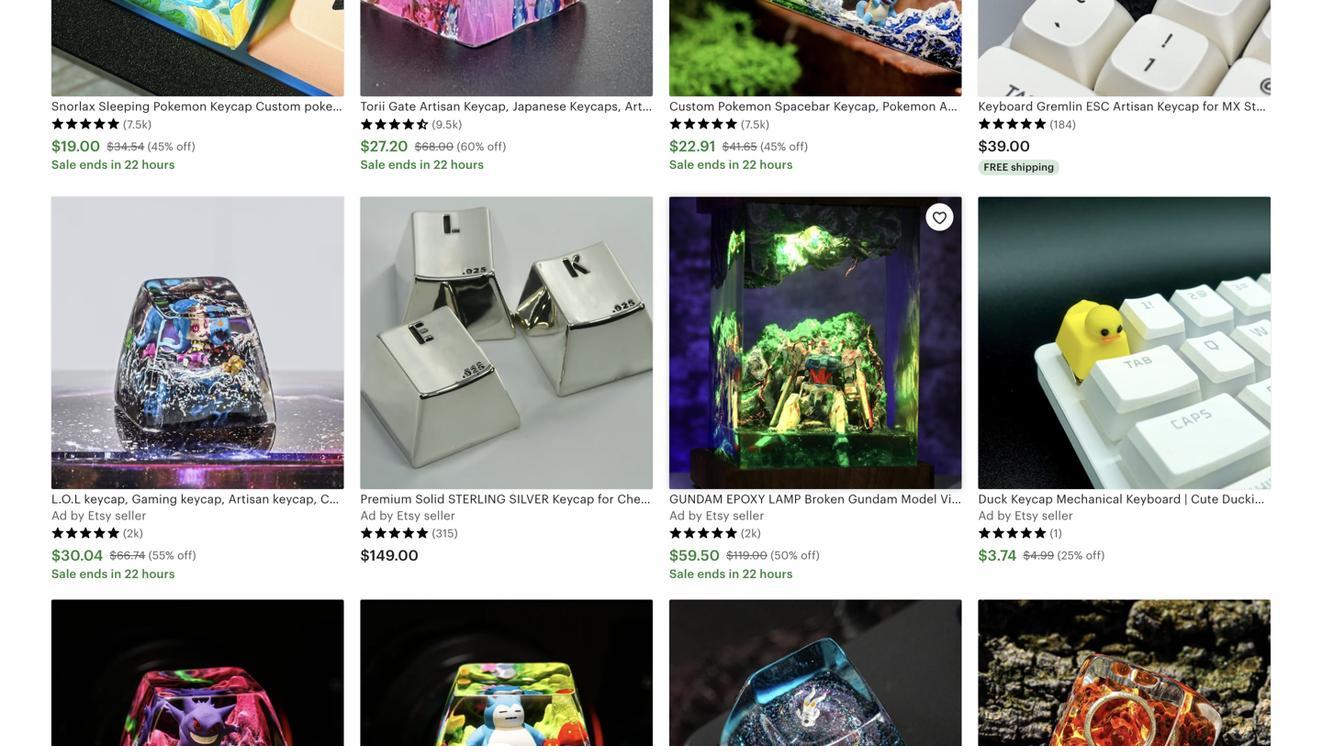 Task type: locate. For each thing, give the bounding box(es) containing it.
(45%
[[148, 140, 173, 153], [761, 140, 787, 153]]

a up $ 30.04 $ 66.74 (55% off) sale ends in 22 hours
[[51, 509, 60, 523]]

4 seller from the left
[[1042, 509, 1074, 523]]

22 for 27.20
[[434, 158, 448, 172]]

27.20
[[370, 138, 408, 155]]

(55%
[[148, 550, 174, 562]]

hours inside "$ 27.20 $ 68.00 (60% off) sale ends in 22 hours"
[[451, 158, 484, 172]]

style
[[1245, 100, 1274, 114]]

off) for 59.50
[[801, 550, 820, 562]]

22
[[125, 158, 139, 172], [434, 158, 448, 172], [743, 158, 757, 172], [125, 568, 139, 581], [743, 568, 757, 581]]

(2k) up 66.74
[[123, 528, 143, 540]]

sale inside "$ 27.20 $ 68.00 (60% off) sale ends in 22 hours"
[[361, 158, 386, 172]]

b
[[70, 509, 78, 523], [380, 509, 387, 523], [689, 509, 697, 523], [998, 509, 1006, 523]]

(50%
[[771, 550, 798, 562]]

3 a d b y etsy seller from the left
[[670, 509, 765, 523]]

(45% right 34.54
[[148, 140, 173, 153]]

a d b y etsy seller up (1) at the bottom right of the page
[[979, 509, 1074, 523]]

1 horizontal spatial (2k)
[[741, 528, 761, 540]]

in down the 68.00
[[420, 158, 431, 172]]

22 for 19.00
[[125, 158, 139, 172]]

1 y from the left
[[78, 509, 85, 523]]

(45% inside $ 19.00 $ 34.54 (45% off) sale ends in 22 hours
[[148, 140, 173, 153]]

1 horizontal spatial (7.5k)
[[741, 118, 770, 131]]

4 y from the left
[[1005, 509, 1012, 523]]

off) inside $ 22.91 $ 41.65 (45% off) sale ends in 22 hours
[[790, 140, 809, 153]]

19.00
[[61, 138, 100, 155]]

off) right 41.65
[[790, 140, 809, 153]]

1 etsy from the left
[[88, 509, 112, 523]]

4 a from the left
[[979, 509, 987, 523]]

keycap
[[1158, 100, 1200, 114]]

etsy up $ 3.74 $ 4.99 (25% off)
[[1015, 509, 1039, 523]]

149.00
[[370, 548, 419, 564]]

in down 41.65
[[729, 158, 740, 172]]

y up '30.04'
[[78, 509, 85, 523]]

seller
[[115, 509, 147, 523], [424, 509, 456, 523], [733, 509, 765, 523], [1042, 509, 1074, 523]]

etsy for 59.50
[[706, 509, 730, 523]]

d up 59.50
[[678, 509, 685, 523]]

a d b y etsy seller up 59.50
[[670, 509, 765, 523]]

sale inside $ 22.91 $ 41.65 (45% off) sale ends in 22 hours
[[670, 158, 695, 172]]

in inside $ 19.00 $ 34.54 (45% off) sale ends in 22 hours
[[111, 158, 122, 172]]

seller up (1) at the bottom right of the page
[[1042, 509, 1074, 523]]

a d b y etsy seller up '30.04'
[[51, 509, 147, 523]]

ends
[[79, 158, 108, 172], [389, 158, 417, 172], [698, 158, 726, 172], [79, 568, 108, 581], [698, 568, 726, 581]]

5 out of 5 stars image up '30.04'
[[51, 527, 120, 540]]

5 out of 5 stars image
[[51, 118, 120, 130], [670, 118, 739, 130], [979, 118, 1048, 130], [51, 527, 120, 540], [361, 527, 429, 540], [670, 527, 739, 540], [979, 527, 1048, 540]]

34.54
[[114, 140, 145, 153]]

22 down 66.74
[[125, 568, 139, 581]]

seller up 119.00
[[733, 509, 765, 523]]

seller up (315)
[[424, 509, 456, 523]]

30.04
[[61, 548, 103, 564]]

sale down 19.00
[[51, 158, 76, 172]]

off) inside $ 3.74 $ 4.99 (25% off)
[[1087, 550, 1106, 562]]

$ 19.00 $ 34.54 (45% off) sale ends in 22 hours
[[51, 138, 195, 172]]

1 seller from the left
[[115, 509, 147, 523]]

in for 22.91
[[729, 158, 740, 172]]

for
[[1203, 100, 1220, 114]]

etsy
[[88, 509, 112, 523], [397, 509, 421, 523], [706, 509, 730, 523], [1015, 509, 1039, 523]]

off)
[[176, 140, 195, 153], [488, 140, 507, 153], [790, 140, 809, 153], [177, 550, 196, 562], [801, 550, 820, 562], [1087, 550, 1106, 562]]

sale down 59.50
[[670, 568, 695, 581]]

1 d from the left
[[59, 509, 67, 523]]

1 a d b y etsy seller from the left
[[51, 509, 147, 523]]

sale down 22.91
[[670, 158, 695, 172]]

3 b from the left
[[689, 509, 697, 523]]

2 (7.5k) from the left
[[741, 118, 770, 131]]

2 a d b y etsy seller from the left
[[361, 509, 456, 523]]

b up 3.74
[[998, 509, 1006, 523]]

2 (45% from the left
[[761, 140, 787, 153]]

d up $ 149.00
[[369, 509, 376, 523]]

duck keycap mechanical keyboard | cute duckie pc decor | pc keyboard accessories | custom keyboard keycap image
[[979, 197, 1271, 489]]

b up '30.04'
[[70, 509, 78, 523]]

off) right (55%
[[177, 550, 196, 562]]

1 b from the left
[[70, 509, 78, 523]]

(2k) up 119.00
[[741, 528, 761, 540]]

3 etsy from the left
[[706, 509, 730, 523]]

off) right 34.54
[[176, 140, 195, 153]]

(45% for 19.00
[[148, 140, 173, 153]]

off) right (60%
[[488, 140, 507, 153]]

22 down 41.65
[[743, 158, 757, 172]]

1 (7.5k) from the left
[[123, 118, 152, 131]]

2 (2k) from the left
[[741, 528, 761, 540]]

off) inside $ 19.00 $ 34.54 (45% off) sale ends in 22 hours
[[176, 140, 195, 153]]

ends down 27.20
[[389, 158, 417, 172]]

etsy up '30.04'
[[88, 509, 112, 523]]

a d b y etsy seller up (315)
[[361, 509, 456, 523]]

seller for 3.74
[[1042, 509, 1074, 523]]

seller up 66.74
[[115, 509, 147, 523]]

4 a d b y etsy seller from the left
[[979, 509, 1074, 523]]

hours inside $ 19.00 $ 34.54 (45% off) sale ends in 22 hours
[[142, 158, 175, 172]]

sale down 27.20
[[361, 158, 386, 172]]

a for 3.74
[[979, 509, 987, 523]]

5 out of 5 stars image up 149.00
[[361, 527, 429, 540]]

off) inside $ 59.50 $ 119.00 (50% off) sale ends in 22 hours
[[801, 550, 820, 562]]

in inside $ 59.50 $ 119.00 (50% off) sale ends in 22 hours
[[729, 568, 740, 581]]

0 horizontal spatial (2k)
[[123, 528, 143, 540]]

b for 3.74
[[998, 509, 1006, 523]]

a d b y etsy seller
[[51, 509, 147, 523], [361, 509, 456, 523], [670, 509, 765, 523], [979, 509, 1074, 523]]

(7.5k) up 34.54
[[123, 118, 152, 131]]

1 (2k) from the left
[[123, 528, 143, 540]]

3 d from the left
[[678, 509, 685, 523]]

$ 3.74 $ 4.99 (25% off)
[[979, 548, 1106, 564]]

a up $ 3.74 $ 4.99 (25% off)
[[979, 509, 987, 523]]

66.74
[[117, 550, 145, 562]]

in for 27.20
[[420, 158, 431, 172]]

3 seller from the left
[[733, 509, 765, 523]]

y up 59.50
[[696, 509, 703, 523]]

4 etsy from the left
[[1015, 509, 1039, 523]]

(7.5k) for 22.91
[[741, 118, 770, 131]]

sale down '30.04'
[[51, 568, 76, 581]]

22 inside $ 30.04 $ 66.74 (55% off) sale ends in 22 hours
[[125, 568, 139, 581]]

in down 66.74
[[111, 568, 122, 581]]

3 a from the left
[[670, 509, 678, 523]]

22 inside "$ 27.20 $ 68.00 (60% off) sale ends in 22 hours"
[[434, 158, 448, 172]]

2 seller from the left
[[424, 509, 456, 523]]

keyboard gremlin esc artisan keycap for mx style keyboar
[[979, 100, 1323, 114]]

(7.5k)
[[123, 118, 152, 131], [741, 118, 770, 131]]

2 y from the left
[[387, 509, 394, 523]]

22 inside $ 22.91 $ 41.65 (45% off) sale ends in 22 hours
[[743, 158, 757, 172]]

etsy up 149.00
[[397, 509, 421, 523]]

d up 3.74
[[987, 509, 995, 523]]

a up $ 149.00
[[361, 509, 369, 523]]

y for 3.74
[[1005, 509, 1012, 523]]

1 horizontal spatial (45%
[[761, 140, 787, 153]]

in down 34.54
[[111, 158, 122, 172]]

etsy up 59.50
[[706, 509, 730, 523]]

$ 149.00
[[361, 548, 419, 564]]

ends inside "$ 27.20 $ 68.00 (60% off) sale ends in 22 hours"
[[389, 158, 417, 172]]

a up $ 59.50 $ 119.00 (50% off) sale ends in 22 hours
[[670, 509, 678, 523]]

1 (45% from the left
[[148, 140, 173, 153]]

d for 3.74
[[987, 509, 995, 523]]

3 y from the left
[[696, 509, 703, 523]]

ends for 27.20
[[389, 158, 417, 172]]

4 b from the left
[[998, 509, 1006, 523]]

in inside $ 22.91 $ 41.65 (45% off) sale ends in 22 hours
[[729, 158, 740, 172]]

$
[[51, 138, 61, 155], [361, 138, 370, 155], [670, 138, 679, 155], [979, 138, 988, 155], [107, 140, 114, 153], [415, 140, 422, 153], [723, 140, 730, 153], [51, 548, 61, 564], [361, 548, 370, 564], [670, 548, 679, 564], [979, 548, 988, 564], [110, 550, 117, 562], [727, 550, 734, 562], [1024, 550, 1031, 562]]

a
[[51, 509, 60, 523], [361, 509, 369, 523], [670, 509, 678, 523], [979, 509, 987, 523]]

premium solid sterling silver keycap for cherry mx mechanical gaming keyboard custom handmade by keycap kings image
[[361, 197, 653, 489]]

d
[[59, 509, 67, 523], [369, 509, 376, 523], [678, 509, 685, 523], [987, 509, 995, 523]]

etsy for 30.04
[[88, 509, 112, 523]]

in
[[111, 158, 122, 172], [420, 158, 431, 172], [729, 158, 740, 172], [111, 568, 122, 581], [729, 568, 740, 581]]

0 horizontal spatial (7.5k)
[[123, 118, 152, 131]]

ends for 22.91
[[698, 158, 726, 172]]

hours
[[142, 158, 175, 172], [451, 158, 484, 172], [760, 158, 793, 172], [142, 568, 175, 581], [760, 568, 793, 581]]

b up 59.50
[[689, 509, 697, 523]]

a for 30.04
[[51, 509, 60, 523]]

in inside "$ 27.20 $ 68.00 (60% off) sale ends in 22 hours"
[[420, 158, 431, 172]]

(2k) for 59.50
[[741, 528, 761, 540]]

off) inside "$ 27.20 $ 68.00 (60% off) sale ends in 22 hours"
[[488, 140, 507, 153]]

39.00
[[988, 138, 1031, 155]]

b up $ 149.00
[[380, 509, 387, 523]]

5 out of 5 stars image up 59.50
[[670, 527, 739, 540]]

22 inside $ 19.00 $ 34.54 (45% off) sale ends in 22 hours
[[125, 158, 139, 172]]

off) inside $ 30.04 $ 66.74 (55% off) sale ends in 22 hours
[[177, 550, 196, 562]]

shipping
[[1012, 162, 1055, 173]]

4.99
[[1031, 550, 1055, 562]]

off) for 27.20
[[488, 140, 507, 153]]

(45% inside $ 22.91 $ 41.65 (45% off) sale ends in 22 hours
[[761, 140, 787, 153]]

a d b y etsy seller for 3.74
[[979, 509, 1074, 523]]

(2k) for 30.04
[[123, 528, 143, 540]]

y up $ 149.00
[[387, 509, 394, 523]]

ends down '30.04'
[[79, 568, 108, 581]]

b for 59.50
[[689, 509, 697, 523]]

4.5 out of 5 stars image
[[361, 118, 429, 130]]

hours inside $ 30.04 $ 66.74 (55% off) sale ends in 22 hours
[[142, 568, 175, 581]]

off) right "(50%"
[[801, 550, 820, 562]]

y for 30.04
[[78, 509, 85, 523]]

22 down the 68.00
[[434, 158, 448, 172]]

y up 3.74
[[1005, 509, 1012, 523]]

(2k)
[[123, 528, 143, 540], [741, 528, 761, 540]]

2 a from the left
[[361, 509, 369, 523]]

d up '30.04'
[[59, 509, 67, 523]]

ends inside $ 19.00 $ 34.54 (45% off) sale ends in 22 hours
[[79, 158, 108, 172]]

hours inside $ 22.91 $ 41.65 (45% off) sale ends in 22 hours
[[760, 158, 793, 172]]

(60%
[[457, 140, 485, 153]]

1 a from the left
[[51, 509, 60, 523]]

ends down 59.50
[[698, 568, 726, 581]]

22 down 34.54
[[125, 158, 139, 172]]

22 down 119.00
[[743, 568, 757, 581]]

$ 30.04 $ 66.74 (55% off) sale ends in 22 hours
[[51, 548, 196, 581]]

(45% right 41.65
[[761, 140, 787, 153]]

y
[[78, 509, 85, 523], [387, 509, 394, 523], [696, 509, 703, 523], [1005, 509, 1012, 523]]

(315)
[[432, 528, 458, 540]]

ends down 19.00
[[79, 158, 108, 172]]

0 horizontal spatial (45%
[[148, 140, 173, 153]]

sale inside $ 19.00 $ 34.54 (45% off) sale ends in 22 hours
[[51, 158, 76, 172]]

in down 119.00
[[729, 568, 740, 581]]

(7.5k) up 41.65
[[741, 118, 770, 131]]

custom pokemon spacebar keycap, pokemon artisan keycap, custom pokemon keycaps, anime keycap, cute keycaps, unique gift for him image
[[670, 0, 962, 97]]

sale
[[51, 158, 76, 172], [361, 158, 386, 172], [670, 158, 695, 172], [51, 568, 76, 581], [670, 568, 695, 581]]

4 d from the left
[[987, 509, 995, 523]]

ends inside $ 22.91 $ 41.65 (45% off) sale ends in 22 hours
[[698, 158, 726, 172]]

ends down 22.91
[[698, 158, 726, 172]]

artisan
[[1114, 100, 1155, 114]]

off) right (25%
[[1087, 550, 1106, 562]]

sale for 22.91
[[670, 158, 695, 172]]



Task type: describe. For each thing, give the bounding box(es) containing it.
2 b from the left
[[380, 509, 387, 523]]

ends for 19.00
[[79, 158, 108, 172]]

keyboard gremlin esc artisan keycap for mx style keyboards image
[[979, 0, 1271, 97]]

hours for 19.00
[[142, 158, 175, 172]]

$ 22.91 $ 41.65 (45% off) sale ends in 22 hours
[[670, 138, 809, 172]]

68.00
[[422, 140, 454, 153]]

(7.5k) for 19.00
[[123, 118, 152, 131]]

$ inside $ 39.00 free shipping
[[979, 138, 988, 155]]

d for 30.04
[[59, 509, 67, 523]]

free
[[984, 162, 1009, 173]]

off) for 3.74
[[1087, 550, 1106, 562]]

l.o.l keycap, gaming keycap, artisan keycap, custom keycap,anime artisan keycaps, custom keycap, keycap gifts, keycaps resin, gift image
[[51, 197, 344, 489]]

$ 59.50 $ 119.00 (50% off) sale ends in 22 hours
[[670, 548, 820, 581]]

off) for 22.91
[[790, 140, 809, 153]]

a for 59.50
[[670, 509, 678, 523]]

off) for 19.00
[[176, 140, 195, 153]]

$ 39.00 free shipping
[[979, 138, 1055, 173]]

5 out of 5 stars image up 19.00
[[51, 118, 120, 130]]

d for 59.50
[[678, 509, 685, 523]]

22.91
[[679, 138, 716, 155]]

a d b y etsy seller for 59.50
[[670, 509, 765, 523]]

5 out of 5 stars image up 22.91
[[670, 118, 739, 130]]

a d b y etsy seller for 30.04
[[51, 509, 147, 523]]

torii gate artisan keycap, japanese keycaps, artisan resin keycap, torii gate custom keycaps, cherry mx keycaps, mechanical keyboard image
[[361, 0, 653, 97]]

custom pokemon gengar keycap, pokemon keycap, artisan keycap, anime keycap, custom keycaps, ghost pokemon image
[[51, 600, 344, 747]]

hours for 22.91
[[760, 158, 793, 172]]

119.00
[[734, 550, 768, 562]]

2 etsy from the left
[[397, 509, 421, 523]]

keyboard
[[979, 100, 1034, 114]]

snorlax pokemon custom keycaps, pokemon keycap, artisan keycap, cute keycap, artisan keycap anime, cherry mx keycaps image
[[361, 600, 653, 747]]

41.65
[[730, 140, 758, 153]]

(1)
[[1050, 528, 1063, 540]]

5 out of 5 stars image down keyboard
[[979, 118, 1048, 130]]

sale inside $ 59.50 $ 119.00 (50% off) sale ends in 22 hours
[[670, 568, 695, 581]]

gremlin
[[1037, 100, 1083, 114]]

keyboar
[[1277, 100, 1323, 114]]

5 out of 5 stars image up 3.74
[[979, 527, 1048, 540]]

(25%
[[1058, 550, 1084, 562]]

in for 19.00
[[111, 158, 122, 172]]

seller for 59.50
[[733, 509, 765, 523]]

ends inside $ 30.04 $ 66.74 (55% off) sale ends in 22 hours
[[79, 568, 108, 581]]

the ring of the dark lord keycap, custom resin keycap, arrtisan keycaps for cherry mx keyboard, handmade keycap lotr, christmas gifts image
[[979, 600, 1271, 747]]

$ inside $ 3.74 $ 4.99 (25% off)
[[1024, 550, 1031, 562]]

hours inside $ 59.50 $ 119.00 (50% off) sale ends in 22 hours
[[760, 568, 793, 581]]

22 inside $ 59.50 $ 119.00 (50% off) sale ends in 22 hours
[[743, 568, 757, 581]]

hours for 27.20
[[451, 158, 484, 172]]

y for 59.50
[[696, 509, 703, 523]]

seller for 30.04
[[115, 509, 147, 523]]

(9.5k)
[[432, 118, 462, 131]]

b for 30.04
[[70, 509, 78, 523]]

gundam epoxy lamp broken gundam model video game diorama gundam robotech miniature epoxy resin lamp handmade robot christmas gift for boys image
[[670, 197, 962, 489]]

in inside $ 30.04 $ 66.74 (55% off) sale ends in 22 hours
[[111, 568, 122, 581]]

sale for 27.20
[[361, 158, 386, 172]]

2 d from the left
[[369, 509, 376, 523]]

$ 27.20 $ 68.00 (60% off) sale ends in 22 hours
[[361, 138, 507, 172]]

(45% for 22.91
[[761, 140, 787, 153]]

esc
[[1087, 100, 1110, 114]]

59.50
[[679, 548, 720, 564]]

off) for 30.04
[[177, 550, 196, 562]]

etsy for 3.74
[[1015, 509, 1039, 523]]

mx
[[1223, 100, 1241, 114]]

sale for 19.00
[[51, 158, 76, 172]]

sale inside $ 30.04 $ 66.74 (55% off) sale ends in 22 hours
[[51, 568, 76, 581]]

interstellar resin keycap, interstellar diamond sa keycap, gravity in interstellar space, galaxy keycap, astronaut resin keycap, gifts idea image
[[670, 600, 962, 747]]

(184)
[[1050, 118, 1077, 131]]

snorlax sleeping pokemon keycap custom pokemon resin keycap snorlax artisan pokemon keycap esc pokemon keycap graduation gift for boyfriend image
[[51, 0, 344, 97]]

3.74
[[988, 548, 1017, 564]]

22 for 22.91
[[743, 158, 757, 172]]

ends inside $ 59.50 $ 119.00 (50% off) sale ends in 22 hours
[[698, 568, 726, 581]]



Task type: vqa. For each thing, say whether or not it's contained in the screenshot.
in within the $ 22.91 $ 41.65 (45% off) Sale ends in 22 hours
yes



